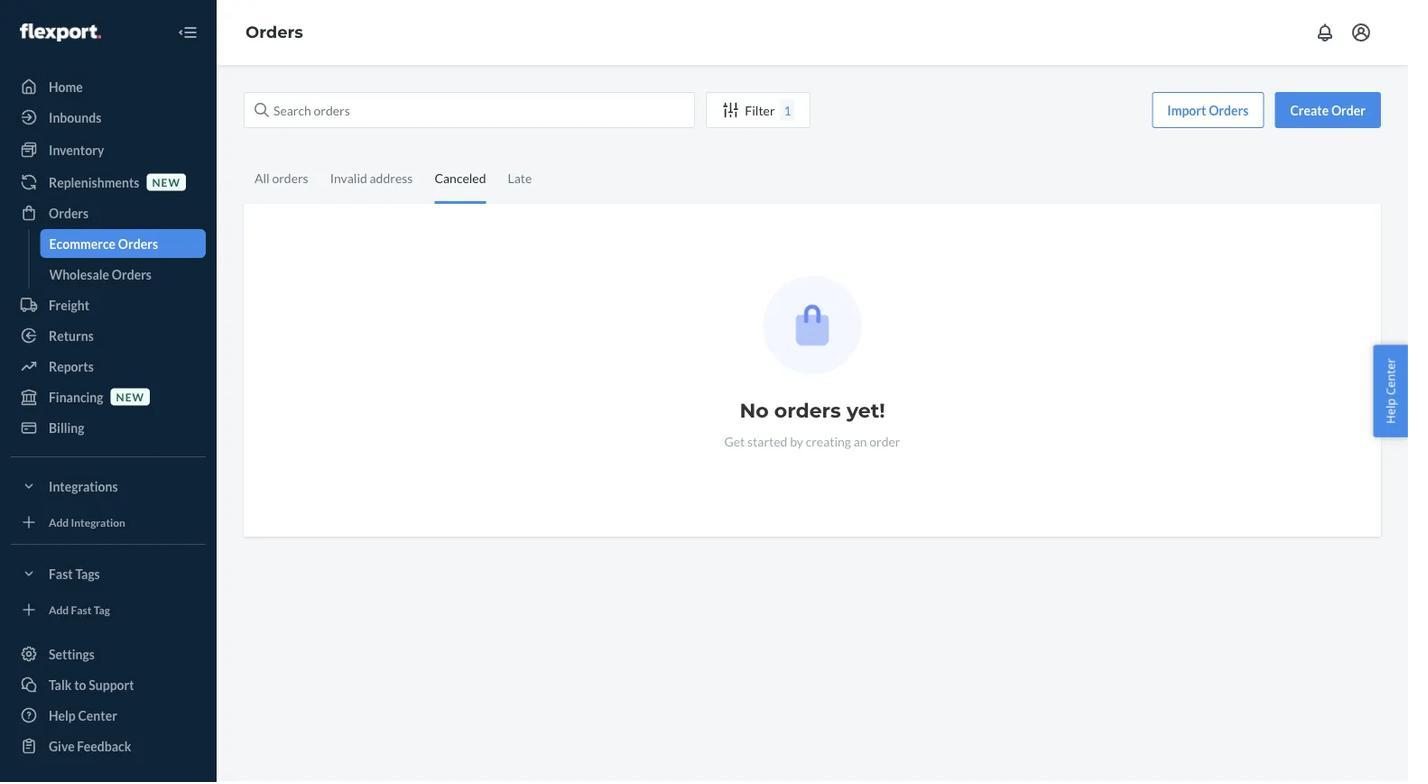 Task type: describe. For each thing, give the bounding box(es) containing it.
add fast tag link
[[11, 596, 206, 625]]

0 horizontal spatial help center
[[49, 708, 117, 724]]

create
[[1291, 102, 1329, 118]]

0 horizontal spatial orders link
[[11, 199, 206, 228]]

new for replenishments
[[152, 176, 181, 189]]

1 horizontal spatial orders link
[[246, 22, 303, 42]]

help inside button
[[1383, 399, 1399, 424]]

wholesale
[[49, 267, 109, 282]]

1 vertical spatial help
[[49, 708, 76, 724]]

billing
[[49, 420, 84, 436]]

late
[[508, 170, 532, 186]]

invalid address
[[330, 170, 413, 186]]

orders up ecommerce
[[49, 205, 89, 221]]

open notifications image
[[1315, 22, 1337, 43]]

add for add fast tag
[[49, 604, 69, 617]]

orders for import orders
[[1209, 102, 1249, 118]]

reports
[[49, 359, 94, 374]]

yet!
[[847, 399, 886, 423]]

inventory
[[49, 142, 104, 158]]

filter 1
[[745, 102, 792, 118]]

import orders button
[[1153, 92, 1265, 128]]

get
[[725, 434, 745, 449]]

import
[[1168, 102, 1207, 118]]

all
[[255, 170, 270, 186]]

fast tags button
[[11, 560, 206, 589]]

search image
[[255, 103, 269, 117]]

to
[[74, 678, 86, 693]]

orders for all
[[272, 170, 309, 186]]

home link
[[11, 72, 206, 101]]

1
[[784, 102, 792, 118]]

reports link
[[11, 352, 206, 381]]

settings link
[[11, 640, 206, 669]]

ecommerce orders link
[[40, 229, 206, 258]]

order
[[870, 434, 901, 449]]

wholesale orders
[[49, 267, 152, 282]]

integration
[[71, 516, 125, 529]]

get started by creating an order
[[725, 434, 901, 449]]

freight link
[[11, 291, 206, 320]]

add integration link
[[11, 508, 206, 537]]

give feedback
[[49, 739, 131, 755]]

new for financing
[[116, 391, 145, 404]]

replenishments
[[49, 175, 139, 190]]

integrations
[[49, 479, 118, 494]]

address
[[370, 170, 413, 186]]

talk to support button
[[11, 671, 206, 700]]

add for add integration
[[49, 516, 69, 529]]

add integration
[[49, 516, 125, 529]]

freight
[[49, 298, 89, 313]]

flexport logo image
[[20, 23, 101, 42]]

invalid
[[330, 170, 367, 186]]



Task type: locate. For each thing, give the bounding box(es) containing it.
orders up search icon
[[246, 22, 303, 42]]

add fast tag
[[49, 604, 110, 617]]

import orders
[[1168, 102, 1249, 118]]

add down 'fast tags'
[[49, 604, 69, 617]]

help center
[[1383, 359, 1399, 424], [49, 708, 117, 724]]

returns link
[[11, 321, 206, 350]]

0 horizontal spatial help
[[49, 708, 76, 724]]

create order link
[[1275, 92, 1382, 128]]

help center link
[[11, 702, 206, 731]]

tags
[[75, 567, 100, 582]]

center
[[1383, 359, 1399, 396], [78, 708, 117, 724]]

0 horizontal spatial orders
[[272, 170, 309, 186]]

talk to support
[[49, 678, 134, 693]]

talk
[[49, 678, 72, 693]]

help
[[1383, 399, 1399, 424], [49, 708, 76, 724]]

0 vertical spatial new
[[152, 176, 181, 189]]

0 vertical spatial center
[[1383, 359, 1399, 396]]

no
[[740, 399, 769, 423]]

tag
[[94, 604, 110, 617]]

ecommerce orders
[[49, 236, 158, 252]]

1 vertical spatial add
[[49, 604, 69, 617]]

orders right all
[[272, 170, 309, 186]]

2 add from the top
[[49, 604, 69, 617]]

returns
[[49, 328, 94, 344]]

orders for ecommerce orders
[[118, 236, 158, 252]]

home
[[49, 79, 83, 94]]

new down 'inventory' link
[[152, 176, 181, 189]]

new
[[152, 176, 181, 189], [116, 391, 145, 404]]

orders up wholesale orders link
[[118, 236, 158, 252]]

orders link up ecommerce orders at left
[[11, 199, 206, 228]]

orders right import
[[1209, 102, 1249, 118]]

filter
[[745, 102, 775, 118]]

orders
[[246, 22, 303, 42], [1209, 102, 1249, 118], [49, 205, 89, 221], [118, 236, 158, 252], [112, 267, 152, 282]]

0 vertical spatial help
[[1383, 399, 1399, 424]]

fast
[[49, 567, 73, 582], [71, 604, 92, 617]]

integrations button
[[11, 472, 206, 501]]

0 horizontal spatial center
[[78, 708, 117, 724]]

settings
[[49, 647, 95, 662]]

add
[[49, 516, 69, 529], [49, 604, 69, 617]]

0 vertical spatial help center
[[1383, 359, 1399, 424]]

give
[[49, 739, 75, 755]]

1 vertical spatial orders
[[775, 399, 841, 423]]

1 vertical spatial help center
[[49, 708, 117, 724]]

1 horizontal spatial help center
[[1383, 359, 1399, 424]]

1 add from the top
[[49, 516, 69, 529]]

1 vertical spatial fast
[[71, 604, 92, 617]]

help center button
[[1374, 345, 1409, 438]]

billing link
[[11, 414, 206, 443]]

1 horizontal spatial orders
[[775, 399, 841, 423]]

wholesale orders link
[[40, 260, 206, 289]]

orders down ecommerce orders link
[[112, 267, 152, 282]]

orders link up search icon
[[246, 22, 303, 42]]

canceled
[[435, 170, 486, 186]]

inbounds link
[[11, 103, 206, 132]]

0 vertical spatial orders link
[[246, 22, 303, 42]]

support
[[89, 678, 134, 693]]

0 vertical spatial orders
[[272, 170, 309, 186]]

orders for no
[[775, 399, 841, 423]]

center inside button
[[1383, 359, 1399, 396]]

financing
[[49, 390, 103, 405]]

inbounds
[[49, 110, 101, 125]]

create order
[[1291, 102, 1366, 118]]

close navigation image
[[177, 22, 199, 43]]

orders link
[[246, 22, 303, 42], [11, 199, 206, 228]]

fast left "tags"
[[49, 567, 73, 582]]

fast inside dropdown button
[[49, 567, 73, 582]]

all orders
[[255, 170, 309, 186]]

0 vertical spatial add
[[49, 516, 69, 529]]

creating
[[806, 434, 852, 449]]

Search orders text field
[[244, 92, 695, 128]]

empty list image
[[764, 276, 862, 375]]

1 vertical spatial orders link
[[11, 199, 206, 228]]

0 vertical spatial fast
[[49, 567, 73, 582]]

open account menu image
[[1351, 22, 1373, 43]]

help center inside button
[[1383, 359, 1399, 424]]

ecommerce
[[49, 236, 116, 252]]

fast tags
[[49, 567, 100, 582]]

an
[[854, 434, 867, 449]]

by
[[790, 434, 804, 449]]

inventory link
[[11, 135, 206, 164]]

add left integration
[[49, 516, 69, 529]]

fast left tag
[[71, 604, 92, 617]]

orders for wholesale orders
[[112, 267, 152, 282]]

new down reports link on the top
[[116, 391, 145, 404]]

started
[[748, 434, 788, 449]]

no orders yet!
[[740, 399, 886, 423]]

1 horizontal spatial center
[[1383, 359, 1399, 396]]

1 vertical spatial center
[[78, 708, 117, 724]]

orders up the get started by creating an order on the bottom right of page
[[775, 399, 841, 423]]

1 vertical spatial new
[[116, 391, 145, 404]]

1 horizontal spatial help
[[1383, 399, 1399, 424]]

orders
[[272, 170, 309, 186], [775, 399, 841, 423]]

0 horizontal spatial new
[[116, 391, 145, 404]]

feedback
[[77, 739, 131, 755]]

give feedback button
[[11, 732, 206, 761]]

orders inside "button"
[[1209, 102, 1249, 118]]

order
[[1332, 102, 1366, 118]]

1 horizontal spatial new
[[152, 176, 181, 189]]



Task type: vqa. For each thing, say whether or not it's contained in the screenshot.
right Non-
no



